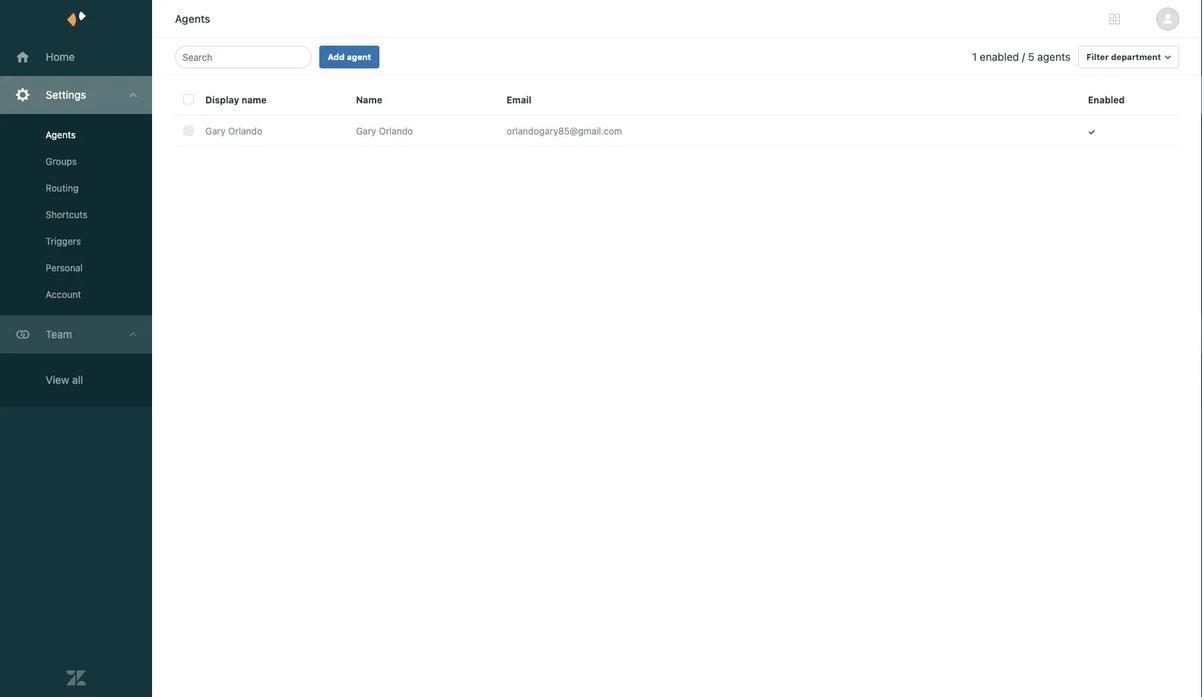 Task type: describe. For each thing, give the bounding box(es) containing it.
agents
[[1038, 51, 1071, 63]]

filter department button
[[1079, 46, 1180, 68]]

enabled
[[980, 51, 1020, 63]]

2 gary orlando from the left
[[356, 126, 413, 136]]

display name
[[205, 95, 267, 105]]

home
[[46, 51, 75, 63]]

1 gary from the left
[[205, 126, 226, 136]]

1 enabled / 5 agents
[[973, 51, 1071, 63]]

zendesk products image
[[1110, 14, 1121, 24]]

name
[[242, 95, 267, 105]]

1 orlando from the left
[[228, 126, 263, 136]]

department
[[1112, 52, 1162, 62]]

2 gary from the left
[[356, 126, 376, 136]]

1
[[973, 51, 978, 63]]

filter
[[1087, 52, 1109, 62]]

settings
[[46, 89, 86, 101]]

groups
[[46, 156, 77, 167]]

/
[[1023, 51, 1026, 63]]

personal
[[46, 263, 83, 274]]

view
[[46, 374, 69, 386]]

5
[[1029, 51, 1035, 63]]

filter department
[[1087, 52, 1162, 62]]



Task type: locate. For each thing, give the bounding box(es) containing it.
0 vertical spatial agents
[[175, 13, 210, 25]]

gary orlando down the display name
[[205, 126, 263, 136]]

account
[[46, 289, 81, 300]]

1 horizontal spatial orlando
[[379, 126, 413, 136]]

gary orlando
[[205, 126, 263, 136], [356, 126, 413, 136]]

enabled
[[1089, 95, 1125, 105]]

agents up search 'text field'
[[175, 13, 210, 25]]

0 horizontal spatial agents
[[46, 130, 76, 140]]

gary orlando down name
[[356, 126, 413, 136]]

routing
[[46, 183, 79, 194]]

triggers
[[46, 236, 81, 247]]

name
[[356, 95, 383, 105]]

gary
[[205, 126, 226, 136], [356, 126, 376, 136]]

0 horizontal spatial gary
[[205, 126, 226, 136]]

orlando
[[228, 126, 263, 136], [379, 126, 413, 136]]

1 gary orlando from the left
[[205, 126, 263, 136]]

Search text field
[[183, 48, 300, 66]]

0 horizontal spatial gary orlando
[[205, 126, 263, 136]]

view all
[[46, 374, 83, 386]]

0 horizontal spatial orlando
[[228, 126, 263, 136]]

all
[[72, 374, 83, 386]]

agents
[[175, 13, 210, 25], [46, 130, 76, 140]]

add
[[328, 52, 345, 62]]

add agent
[[328, 52, 371, 62]]

email
[[507, 95, 532, 105]]

agent
[[347, 52, 371, 62]]

gary down name
[[356, 126, 376, 136]]

2 orlando from the left
[[379, 126, 413, 136]]

gary down display
[[205, 126, 226, 136]]

1 horizontal spatial gary orlando
[[356, 126, 413, 136]]

add agent button
[[320, 46, 380, 68]]

1 horizontal spatial agents
[[175, 13, 210, 25]]

shortcuts
[[46, 210, 87, 220]]

orlandogary85@gmail.com
[[507, 126, 622, 136]]

1 horizontal spatial gary
[[356, 126, 376, 136]]

team
[[46, 328, 72, 341]]

display
[[205, 95, 239, 105]]

agents up groups
[[46, 130, 76, 140]]

1 vertical spatial agents
[[46, 130, 76, 140]]



Task type: vqa. For each thing, say whether or not it's contained in the screenshot.
left ticket:
no



